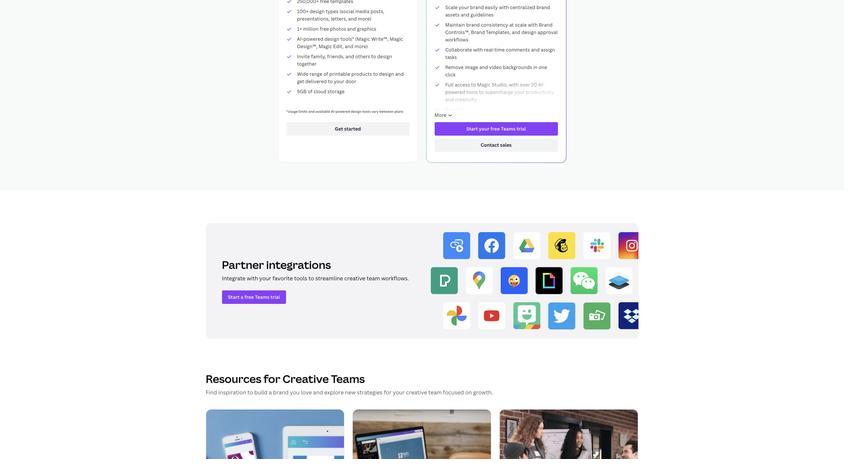 Task type: vqa. For each thing, say whether or not it's contained in the screenshot.
bottom the your
yes



Task type: locate. For each thing, give the bounding box(es) containing it.
your inside partner integrations integrate with your favorite tools to streamline creative team workflows.
[[260, 275, 271, 283]]

your right "strategies"
[[393, 389, 405, 397]]

0 horizontal spatial to
[[248, 389, 253, 397]]

favorite
[[273, 275, 293, 283]]

love
[[301, 389, 312, 397]]

0 vertical spatial your
[[260, 275, 271, 283]]

1 horizontal spatial to
[[309, 275, 314, 283]]

1 horizontal spatial team
[[429, 389, 442, 397]]

1 vertical spatial creative
[[406, 389, 427, 397]]

creative
[[345, 275, 366, 283], [406, 389, 427, 397]]

your inside resources for creative teams find inspiration to build a brand you love and explore new strategies for your creative team focused on growth.
[[393, 389, 405, 397]]

new
[[345, 389, 356, 397]]

workflows.
[[382, 275, 409, 283]]

streamline
[[316, 275, 343, 283]]

0 horizontal spatial your
[[260, 275, 271, 283]]

to right 'tools'
[[309, 275, 314, 283]]

0 vertical spatial team
[[367, 275, 380, 283]]

to
[[309, 275, 314, 283], [248, 389, 253, 397]]

0 vertical spatial to
[[309, 275, 314, 283]]

inspiration
[[218, 389, 246, 397]]

with
[[247, 275, 258, 283]]

1 horizontal spatial creative
[[406, 389, 427, 397]]

for right "strategies"
[[384, 389, 392, 397]]

banner_creative_workflow1 image
[[500, 410, 639, 460]]

0 horizontal spatial team
[[367, 275, 380, 283]]

brand
[[273, 389, 289, 397]]

1 vertical spatial to
[[248, 389, 253, 397]]

for up a
[[264, 372, 281, 387]]

explore
[[325, 389, 344, 397]]

1 horizontal spatial for
[[384, 389, 392, 397]]

1 vertical spatial team
[[429, 389, 442, 397]]

1 horizontal spatial your
[[393, 389, 405, 397]]

1 vertical spatial your
[[393, 389, 405, 397]]

team left focused
[[429, 389, 442, 397]]

team
[[367, 275, 380, 283], [429, 389, 442, 397]]

resources for creative teams find inspiration to build a brand you love and explore new strategies for your creative team focused on growth.
[[206, 372, 493, 397]]

to left build
[[248, 389, 253, 397]]

0 horizontal spatial creative
[[345, 275, 366, 283]]

teams
[[331, 372, 365, 387]]

team inside resources for creative teams find inspiration to build a brand you love and explore new strategies for your creative team focused on growth.
[[429, 389, 442, 397]]

team left workflows.
[[367, 275, 380, 283]]

0 vertical spatial creative
[[345, 275, 366, 283]]

your right with
[[260, 275, 271, 283]]

tools
[[294, 275, 308, 283]]

build
[[255, 389, 268, 397]]

integrations
[[266, 258, 331, 272]]

0 vertical spatial for
[[264, 372, 281, 387]]

your
[[260, 275, 271, 283], [393, 389, 405, 397]]

for
[[264, 372, 281, 387], [384, 389, 392, 397]]

on
[[466, 389, 472, 397]]



Task type: describe. For each thing, give the bounding box(es) containing it.
creative inside resources for creative teams find inspiration to build a brand you love and explore new strategies for your creative team focused on growth.
[[406, 389, 427, 397]]

partner
[[222, 258, 264, 272]]

growth.
[[474, 389, 493, 397]]

strategies
[[357, 389, 383, 397]]

1 vertical spatial for
[[384, 389, 392, 397]]

to inside resources for creative teams find inspiration to build a brand you love and explore new strategies for your creative team focused on growth.
[[248, 389, 253, 397]]

team inside partner integrations integrate with your favorite tools to streamline creative team workflows.
[[367, 275, 380, 283]]

focused
[[443, 389, 464, 397]]

integrate
[[222, 275, 246, 283]]

resources
[[206, 372, 262, 387]]

a
[[269, 389, 272, 397]]

creative inside partner integrations integrate with your favorite tools to streamline creative team workflows.
[[345, 275, 366, 283]]

0 horizontal spatial for
[[264, 372, 281, 387]]

you
[[290, 389, 300, 397]]

find
[[206, 389, 217, 397]]

to inside partner integrations integrate with your favorite tools to streamline creative team workflows.
[[309, 275, 314, 283]]

creative
[[283, 372, 329, 387]]

partner integrations integrate with your favorite tools to streamline creative team workflows.
[[222, 258, 409, 283]]

and
[[313, 389, 323, 397]]



